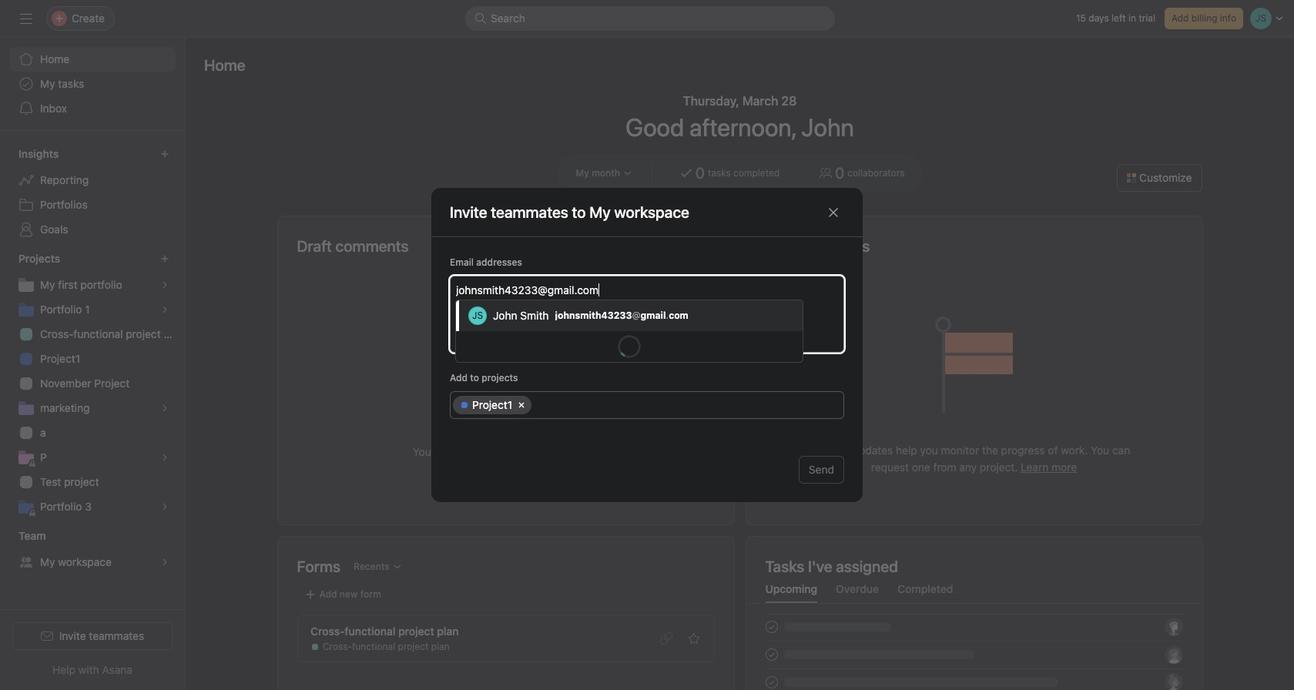 Task type: locate. For each thing, give the bounding box(es) containing it.
1 horizontal spatial cell
[[534, 396, 839, 415]]

0 horizontal spatial cell
[[453, 396, 532, 415]]

teams element
[[0, 522, 185, 578]]

1 cell from the left
[[453, 396, 532, 415]]

hide sidebar image
[[20, 12, 32, 25]]

cell
[[453, 396, 532, 415], [534, 396, 839, 415]]

dialog
[[431, 188, 863, 502]]

row
[[451, 392, 844, 418]]

copy form link image
[[660, 633, 672, 645]]

projects element
[[0, 245, 185, 522]]

Enter one or more email addresses text field
[[456, 280, 836, 299]]

list box
[[465, 6, 835, 31]]

global element
[[0, 38, 185, 130]]



Task type: describe. For each thing, give the bounding box(es) containing it.
add to favorites image
[[688, 633, 700, 645]]

close this dialog image
[[827, 206, 840, 218]]

insights element
[[0, 140, 185, 245]]

prominent image
[[475, 12, 487, 25]]

2 cell from the left
[[534, 396, 839, 415]]



Task type: vqa. For each thing, say whether or not it's contained in the screenshot.
cell
yes



